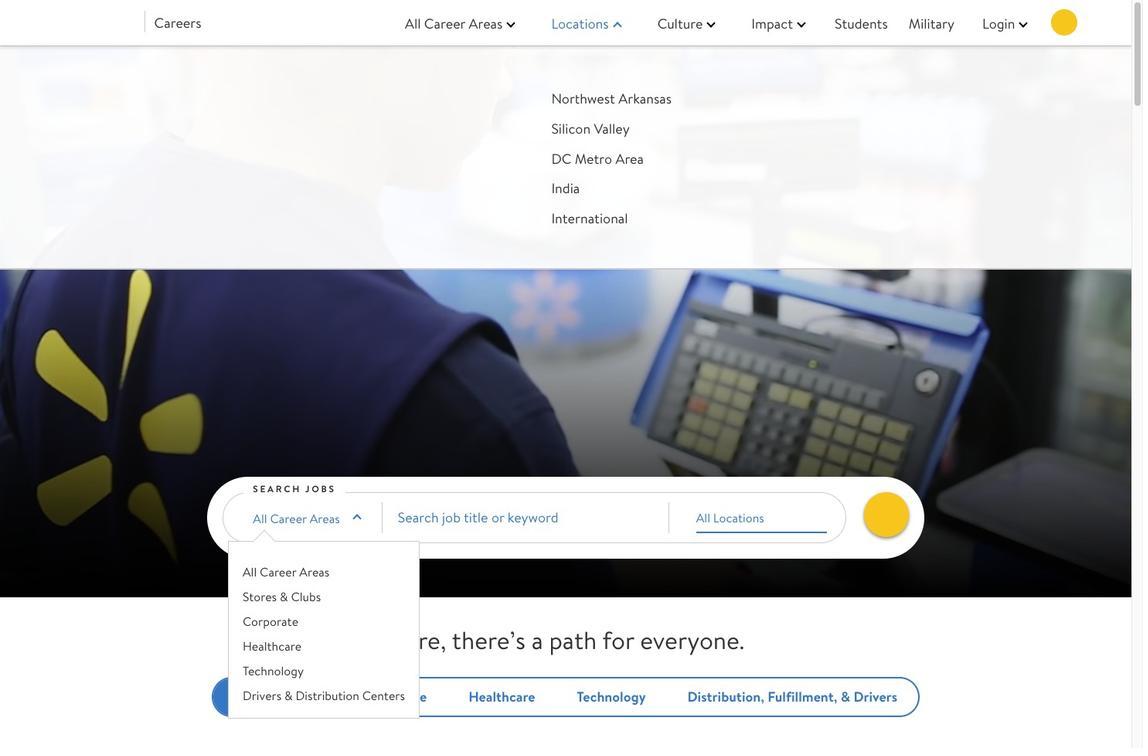 Task type: describe. For each thing, give the bounding box(es) containing it.
all career areas stores & clubs corporate healthcare technology drivers & distribution centers
[[243, 564, 405, 705]]

there's
[[452, 623, 526, 657]]

1 horizontal spatial corporate
[[365, 688, 427, 707]]

1 vertical spatial stores
[[234, 688, 273, 707]]

1 vertical spatial technology
[[577, 688, 646, 707]]

1 vertical spatial clubs
[[289, 688, 323, 707]]

Search Jobs text field
[[398, 504, 653, 531]]

technology button
[[243, 663, 405, 680]]

career for all career areas
[[424, 14, 466, 33]]

stores inside all career areas stores & clubs corporate healthcare technology drivers & distribution centers
[[243, 589, 277, 606]]

silicon valley
[[552, 119, 630, 138]]

areas for all career areas stores & clubs corporate healthcare technology drivers & distribution centers
[[299, 564, 330, 581]]

corporate inside all career areas stores & clubs corporate healthcare technology drivers & distribution centers
[[243, 613, 299, 631]]

drivers inside all career areas stores & clubs corporate healthcare technology drivers & distribution centers
[[243, 688, 282, 705]]

silicon
[[552, 119, 591, 138]]

students link
[[828, 12, 888, 34]]

all career areas
[[405, 14, 503, 33]]

all for all career areas stores & clubs corporate healthcare technology drivers & distribution centers
[[243, 564, 257, 581]]

all career areas button
[[243, 564, 405, 581]]

stores & clubs link
[[234, 688, 323, 707]]

healthcare link
[[469, 688, 535, 707]]

two associates reviewing items in a notebook element
[[0, 46, 1132, 598]]

section containing all career areas
[[0, 46, 1132, 719]]

login
[[983, 14, 1016, 33]]

valley
[[594, 119, 630, 138]]

india link
[[552, 177, 580, 202]]

search
[[253, 483, 301, 496]]

fulfillment,
[[768, 688, 838, 707]]

silicon valley link
[[552, 117, 630, 142]]

distribution
[[296, 688, 359, 705]]

distribution,
[[688, 688, 765, 707]]

locations
[[552, 14, 609, 33]]

international
[[552, 209, 628, 228]]

career for all career areas stores & clubs corporate healthcare technology drivers & distribution centers
[[260, 564, 297, 581]]

india
[[552, 179, 580, 198]]

careers link
[[54, 12, 201, 35]]

2 drivers from the left
[[854, 688, 898, 707]]

northwest arkansas link
[[552, 87, 672, 112]]

arkansas
[[619, 89, 672, 108]]

distribution, fulfillment, & drivers
[[688, 688, 898, 707]]

distribution, fulfillment, & drivers link
[[688, 688, 898, 707]]

everyone.
[[640, 623, 745, 657]]

students
[[835, 14, 888, 33]]

centers
[[362, 688, 405, 705]]

healthcare button
[[243, 638, 405, 655]]

military
[[909, 14, 955, 33]]

culture link
[[644, 12, 724, 34]]

healthcare inside all career areas stores & clubs corporate healthcare technology drivers & distribution centers
[[243, 638, 302, 655]]

login link
[[969, 12, 1036, 34]]



Task type: vqa. For each thing, say whether or not it's contained in the screenshot.
Researcher
no



Task type: locate. For each thing, give the bounding box(es) containing it.
corporate down here,
[[365, 688, 427, 707]]

all
[[405, 14, 421, 33], [243, 564, 257, 581]]

area
[[616, 149, 644, 168]]

1 drivers from the left
[[243, 688, 282, 705]]

drivers & distribution centers button
[[243, 688, 405, 705]]

0 horizontal spatial corporate
[[243, 613, 299, 631]]

clubs down the all career areas button
[[291, 589, 321, 606]]

0 vertical spatial healthcare
[[243, 638, 302, 655]]

healthcare
[[243, 638, 302, 655], [469, 688, 535, 707]]

all inside 'link'
[[405, 14, 421, 33]]

technology up stores & clubs link
[[243, 663, 304, 680]]

drivers right the fulfillment,
[[854, 688, 898, 707]]

dc metro area
[[552, 149, 644, 168]]

impact
[[752, 14, 793, 33]]

military link
[[902, 12, 955, 34]]

1 horizontal spatial drivers
[[854, 688, 898, 707]]

0 vertical spatial corporate
[[243, 613, 299, 631]]

all career areas link
[[391, 12, 524, 34]]

corporate link
[[365, 688, 427, 707]]

0 horizontal spatial drivers
[[243, 688, 282, 705]]

for
[[603, 623, 634, 657]]

locations link
[[538, 12, 630, 34]]

stores & clubs button
[[243, 589, 405, 606]]

1 horizontal spatial career
[[424, 14, 466, 33]]

here, there's a path for everyone.
[[387, 623, 745, 657]]

international link
[[552, 207, 628, 232]]

all inside all career areas stores & clubs corporate healthcare technology drivers & distribution centers
[[243, 564, 257, 581]]

0 vertical spatial all
[[405, 14, 421, 33]]

1 horizontal spatial healthcare
[[469, 688, 535, 707]]

1 horizontal spatial all
[[405, 14, 421, 33]]

culture
[[658, 14, 703, 33]]

careers
[[154, 13, 201, 33]]

impact link
[[738, 12, 814, 34]]

1 horizontal spatial technology
[[577, 688, 646, 707]]

northwest arkansas
[[552, 89, 672, 108]]

1 vertical spatial corporate
[[365, 688, 427, 707]]

stores up the corporate button
[[243, 589, 277, 606]]

0 vertical spatial career
[[424, 14, 466, 33]]

section
[[0, 46, 1132, 719]]

dc
[[552, 149, 572, 168]]

0 vertical spatial technology
[[243, 663, 304, 680]]

northwest
[[552, 89, 615, 108]]

career inside 'link'
[[424, 14, 466, 33]]

areas inside all career areas stores & clubs corporate healthcare technology drivers & distribution centers
[[299, 564, 330, 581]]

all for all career areas
[[405, 14, 421, 33]]

1 vertical spatial areas
[[299, 564, 330, 581]]

stores left "distribution" at the bottom left
[[234, 688, 273, 707]]

career
[[424, 14, 466, 33], [260, 564, 297, 581]]

0 vertical spatial clubs
[[291, 589, 321, 606]]

metro
[[575, 149, 612, 168]]

0 horizontal spatial areas
[[299, 564, 330, 581]]

0 horizontal spatial career
[[260, 564, 297, 581]]

1 horizontal spatial areas
[[469, 14, 503, 33]]

0 horizontal spatial all
[[243, 564, 257, 581]]

areas inside 'link'
[[469, 14, 503, 33]]

stores
[[243, 589, 277, 606], [234, 688, 273, 707]]

healthcare down there's
[[469, 688, 535, 707]]

healthcare up the stores & clubs
[[243, 638, 302, 655]]

corporate
[[243, 613, 299, 631], [365, 688, 427, 707]]

path
[[549, 623, 597, 657]]

areas for all career areas
[[469, 14, 503, 33]]

technology down for
[[577, 688, 646, 707]]

stores & clubs
[[234, 688, 323, 707]]

1 vertical spatial all
[[243, 564, 257, 581]]

corporate up healthcare button
[[243, 613, 299, 631]]

0 horizontal spatial healthcare
[[243, 638, 302, 655]]

clubs inside all career areas stores & clubs corporate healthcare technology drivers & distribution centers
[[291, 589, 321, 606]]

1 vertical spatial career
[[260, 564, 297, 581]]

search jobs
[[253, 483, 336, 496]]

areas
[[469, 14, 503, 33], [299, 564, 330, 581]]

clubs
[[291, 589, 321, 606], [289, 688, 323, 707]]

career inside all career areas stores & clubs corporate healthcare technology drivers & distribution centers
[[260, 564, 297, 581]]

drivers left "distribution" at the bottom left
[[243, 688, 282, 705]]

0 vertical spatial stores
[[243, 589, 277, 606]]

1 vertical spatial healthcare
[[469, 688, 535, 707]]

corporate button
[[243, 613, 405, 631]]

here,
[[387, 623, 447, 657]]

technology
[[243, 663, 304, 680], [577, 688, 646, 707]]

Location text field
[[696, 505, 827, 533]]

clubs down technology button
[[289, 688, 323, 707]]

drivers
[[243, 688, 282, 705], [854, 688, 898, 707]]

jobs
[[305, 483, 336, 496]]

a
[[532, 623, 543, 657]]

&
[[280, 589, 288, 606], [276, 688, 285, 707], [285, 688, 293, 705], [841, 688, 851, 707]]

technology inside all career areas stores & clubs corporate healthcare technology drivers & distribution centers
[[243, 663, 304, 680]]

0 horizontal spatial technology
[[243, 663, 304, 680]]

dc metro area link
[[552, 147, 644, 172]]

0 vertical spatial areas
[[469, 14, 503, 33]]

technology link
[[577, 688, 646, 707]]



